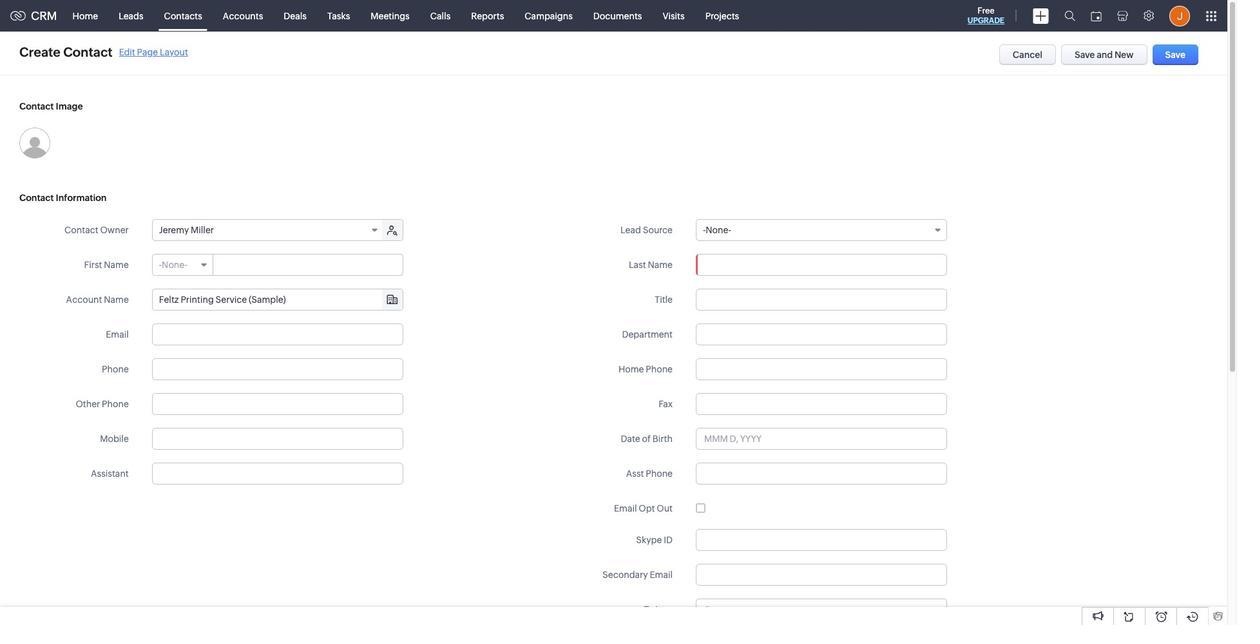 Task type: locate. For each thing, give the bounding box(es) containing it.
last name
[[629, 260, 673, 270]]

0 vertical spatial home
[[73, 11, 98, 21]]

1 horizontal spatial none-
[[706, 225, 731, 235]]

None text field
[[214, 255, 403, 275], [696, 323, 947, 345], [152, 393, 403, 415], [152, 463, 403, 485], [696, 564, 947, 586], [214, 255, 403, 275], [696, 323, 947, 345], [152, 393, 403, 415], [152, 463, 403, 485], [696, 564, 947, 586]]

0 horizontal spatial home
[[73, 11, 98, 21]]

tasks
[[327, 11, 350, 21]]

save left and
[[1075, 50, 1095, 60]]

twitter
[[644, 604, 673, 615]]

0 horizontal spatial -none- field
[[153, 255, 213, 275]]

secondary email
[[603, 570, 673, 580]]

1 horizontal spatial -none-
[[703, 225, 731, 235]]

opt
[[639, 503, 655, 514]]

-none- down jeremy
[[159, 260, 187, 270]]

phone for home phone
[[646, 364, 673, 374]]

contact for contact information
[[19, 193, 54, 203]]

none- right source
[[706, 225, 731, 235]]

0 vertical spatial -
[[703, 225, 706, 235]]

1 horizontal spatial email
[[614, 503, 637, 514]]

-none-
[[703, 225, 731, 235], [159, 260, 187, 270]]

0 horizontal spatial none-
[[162, 260, 187, 270]]

None field
[[153, 289, 403, 310]]

1 save from the left
[[1075, 50, 1095, 60]]

skype
[[636, 535, 662, 545]]

-
[[703, 225, 706, 235], [159, 260, 162, 270]]

1 vertical spatial -none-
[[159, 260, 187, 270]]

contact for contact image
[[19, 101, 54, 111]]

0 horizontal spatial -
[[159, 260, 162, 270]]

phone right other
[[102, 399, 129, 409]]

2 vertical spatial email
[[650, 570, 673, 580]]

@
[[703, 604, 711, 615]]

crm link
[[10, 9, 57, 23]]

name right last at the right
[[648, 260, 673, 270]]

phone
[[102, 364, 129, 374], [646, 364, 673, 374], [102, 399, 129, 409], [646, 468, 673, 479]]

last
[[629, 260, 646, 270]]

contact down home link
[[63, 44, 113, 59]]

account
[[66, 294, 102, 305]]

email down account name at the left top of the page
[[106, 329, 129, 340]]

1 vertical spatial -
[[159, 260, 162, 270]]

save and new button
[[1061, 44, 1147, 65]]

name right the first
[[104, 260, 129, 270]]

1 vertical spatial email
[[614, 503, 637, 514]]

-none- right source
[[703, 225, 731, 235]]

0 vertical spatial email
[[106, 329, 129, 340]]

save down "profile" element
[[1165, 50, 1186, 60]]

1 horizontal spatial save
[[1165, 50, 1186, 60]]

page
[[137, 47, 158, 57]]

-none- for bottommost -none- field
[[159, 260, 187, 270]]

free
[[978, 6, 995, 15]]

lead source
[[621, 225, 673, 235]]

account name
[[66, 294, 129, 305]]

asst phone
[[626, 468, 673, 479]]

contact
[[63, 44, 113, 59], [19, 101, 54, 111], [19, 193, 54, 203], [64, 225, 98, 235]]

0 horizontal spatial email
[[106, 329, 129, 340]]

home up create contact edit page layout
[[73, 11, 98, 21]]

home for home
[[73, 11, 98, 21]]

skype id
[[636, 535, 673, 545]]

calls
[[430, 11, 451, 21]]

meetings
[[371, 11, 410, 21]]

date of birth
[[621, 434, 673, 444]]

layout
[[160, 47, 188, 57]]

email for email opt out
[[614, 503, 637, 514]]

email left opt
[[614, 503, 637, 514]]

- down jeremy
[[159, 260, 162, 270]]

calls link
[[420, 0, 461, 31]]

contact left information
[[19, 193, 54, 203]]

phone up fax
[[646, 364, 673, 374]]

email opt out
[[614, 503, 673, 514]]

search image
[[1065, 10, 1076, 21]]

meetings link
[[360, 0, 420, 31]]

1 horizontal spatial -
[[703, 225, 706, 235]]

contacts
[[164, 11, 202, 21]]

phone right asst
[[646, 468, 673, 479]]

1 horizontal spatial home
[[619, 364, 644, 374]]

none-
[[706, 225, 731, 235], [162, 260, 187, 270]]

secondary
[[603, 570, 648, 580]]

reports
[[471, 11, 504, 21]]

phone for other phone
[[102, 399, 129, 409]]

reports link
[[461, 0, 514, 31]]

None text field
[[696, 254, 947, 276], [696, 289, 947, 311], [153, 289, 403, 310], [152, 323, 403, 345], [152, 358, 403, 380], [696, 358, 947, 380], [696, 393, 947, 415], [152, 428, 403, 450], [696, 463, 947, 485], [696, 529, 947, 551], [713, 599, 947, 620], [696, 254, 947, 276], [696, 289, 947, 311], [153, 289, 403, 310], [152, 323, 403, 345], [152, 358, 403, 380], [696, 358, 947, 380], [696, 393, 947, 415], [152, 428, 403, 450], [696, 463, 947, 485], [696, 529, 947, 551], [713, 599, 947, 620]]

0 horizontal spatial save
[[1075, 50, 1095, 60]]

tasks link
[[317, 0, 360, 31]]

jeremy
[[159, 225, 189, 235]]

profile element
[[1162, 0, 1198, 31]]

information
[[56, 193, 107, 203]]

home
[[73, 11, 98, 21], [619, 364, 644, 374]]

contact owner
[[64, 225, 129, 235]]

cancel button
[[999, 44, 1056, 65]]

contact down information
[[64, 225, 98, 235]]

cancel
[[1013, 50, 1043, 60]]

contact information
[[19, 193, 107, 203]]

name
[[104, 260, 129, 270], [648, 260, 673, 270], [104, 294, 129, 305]]

out
[[657, 503, 673, 514]]

none- down jeremy
[[162, 260, 187, 270]]

1 horizontal spatial -none- field
[[696, 219, 947, 241]]

birth
[[653, 434, 673, 444]]

home down department
[[619, 364, 644, 374]]

Jeremy Miller field
[[153, 220, 383, 240]]

create contact edit page layout
[[19, 44, 188, 59]]

deals link
[[273, 0, 317, 31]]

-None- field
[[696, 219, 947, 241], [153, 255, 213, 275]]

email for email
[[106, 329, 129, 340]]

lead
[[621, 225, 641, 235]]

save for save and new
[[1075, 50, 1095, 60]]

0 vertical spatial none-
[[706, 225, 731, 235]]

documents link
[[583, 0, 652, 31]]

and
[[1097, 50, 1113, 60]]

email up twitter
[[650, 570, 673, 580]]

other phone
[[76, 399, 129, 409]]

0 vertical spatial -none-
[[703, 225, 731, 235]]

documents
[[593, 11, 642, 21]]

1 vertical spatial -none- field
[[153, 255, 213, 275]]

1 vertical spatial none-
[[162, 260, 187, 270]]

name right 'account'
[[104, 294, 129, 305]]

save and new
[[1075, 50, 1134, 60]]

2 save from the left
[[1165, 50, 1186, 60]]

1 vertical spatial home
[[619, 364, 644, 374]]

home phone
[[619, 364, 673, 374]]

email
[[106, 329, 129, 340], [614, 503, 637, 514], [650, 570, 673, 580]]

save for save
[[1165, 50, 1186, 60]]

- right source
[[703, 225, 706, 235]]

accounts link
[[213, 0, 273, 31]]

create menu element
[[1025, 0, 1057, 31]]

save button
[[1153, 44, 1199, 65]]

0 horizontal spatial -none-
[[159, 260, 187, 270]]

save
[[1075, 50, 1095, 60], [1165, 50, 1186, 60]]

visits link
[[652, 0, 695, 31]]

create
[[19, 44, 61, 59]]

image image
[[19, 128, 50, 159]]

contact left image
[[19, 101, 54, 111]]



Task type: vqa. For each thing, say whether or not it's contained in the screenshot.
topmost NONE-
yes



Task type: describe. For each thing, give the bounding box(es) containing it.
free upgrade
[[968, 6, 1005, 25]]

name for first name
[[104, 260, 129, 270]]

contact for contact owner
[[64, 225, 98, 235]]

contacts link
[[154, 0, 213, 31]]

image
[[56, 101, 83, 111]]

create menu image
[[1033, 8, 1049, 24]]

leads link
[[108, 0, 154, 31]]

mobile
[[100, 434, 129, 444]]

miller
[[191, 225, 214, 235]]

of
[[642, 434, 651, 444]]

phone for asst phone
[[646, 468, 673, 479]]

search element
[[1057, 0, 1083, 32]]

id
[[664, 535, 673, 545]]

date
[[621, 434, 640, 444]]

department
[[622, 329, 673, 340]]

- for top -none- field
[[703, 225, 706, 235]]

crm
[[31, 9, 57, 23]]

assistant
[[91, 468, 129, 479]]

name for account name
[[104, 294, 129, 305]]

asst
[[626, 468, 644, 479]]

edit
[[119, 47, 135, 57]]

home link
[[62, 0, 108, 31]]

first
[[84, 260, 102, 270]]

campaigns link
[[514, 0, 583, 31]]

jeremy miller
[[159, 225, 214, 235]]

source
[[643, 225, 673, 235]]

0 vertical spatial -none- field
[[696, 219, 947, 241]]

projects
[[705, 11, 739, 21]]

first name
[[84, 260, 129, 270]]

fax
[[659, 399, 673, 409]]

leads
[[119, 11, 143, 21]]

projects link
[[695, 0, 750, 31]]

name for last name
[[648, 260, 673, 270]]

none- for top -none- field
[[706, 225, 731, 235]]

2 horizontal spatial email
[[650, 570, 673, 580]]

new
[[1115, 50, 1134, 60]]

home for home phone
[[619, 364, 644, 374]]

edit page layout link
[[119, 47, 188, 57]]

calendar image
[[1091, 11, 1102, 21]]

owner
[[100, 225, 129, 235]]

none- for bottommost -none- field
[[162, 260, 187, 270]]

title
[[655, 294, 673, 305]]

accounts
[[223, 11, 263, 21]]

contact image
[[19, 101, 83, 111]]

profile image
[[1170, 5, 1190, 26]]

-none- for top -none- field
[[703, 225, 731, 235]]

MMM D, YYYY text field
[[696, 428, 947, 450]]

deals
[[284, 11, 307, 21]]

- for bottommost -none- field
[[159, 260, 162, 270]]

phone up other phone
[[102, 364, 129, 374]]

campaigns
[[525, 11, 573, 21]]

other
[[76, 399, 100, 409]]

visits
[[663, 11, 685, 21]]

upgrade
[[968, 16, 1005, 25]]



